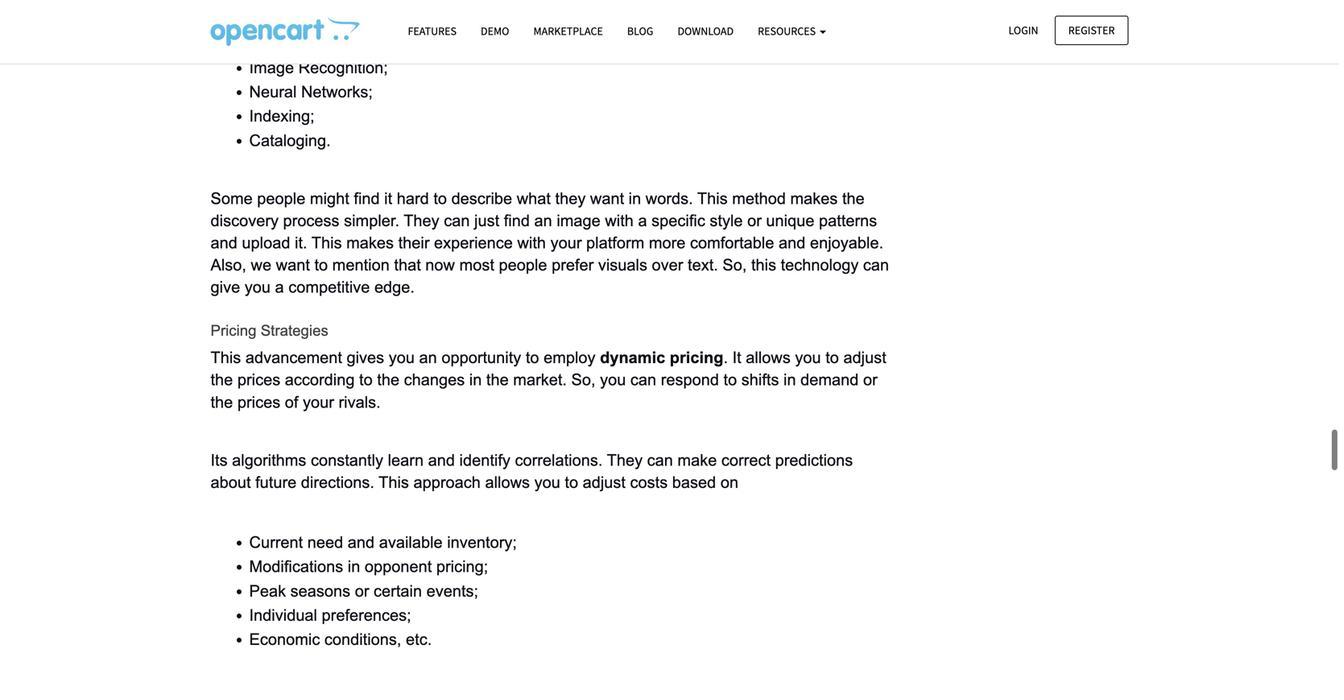 Task type: vqa. For each thing, say whether or not it's contained in the screenshot.
DISCOVERY at the top of page
yes



Task type: locate. For each thing, give the bounding box(es) containing it.
and down unique
[[779, 234, 806, 252]]

to up competitive
[[315, 256, 328, 274]]

style
[[710, 212, 743, 230]]

find
[[354, 190, 380, 207], [504, 212, 530, 230]]

0 vertical spatial an
[[535, 212, 553, 230]]

login
[[1009, 23, 1039, 37]]

0 vertical spatial with
[[605, 212, 634, 230]]

or up preferences;
[[355, 582, 369, 600]]

they inside some people might find it hard to describe what they want in words. this method makes the discovery process simpler. they can just find an image with a specific style or unique patterns and upload it. this makes their experience with your platform more comfortable and enjoyable. also, we want to mention that now most people prefer visuals over text. so, this technology can give you a competitive edge.
[[404, 212, 440, 230]]

over
[[652, 256, 684, 274]]

1 vertical spatial or
[[864, 371, 878, 389]]

0 vertical spatial allows
[[746, 349, 791, 367]]

1 horizontal spatial people
[[499, 256, 547, 274]]

makes up unique
[[791, 190, 838, 207]]

technology
[[781, 256, 859, 274]]

1 vertical spatial they
[[607, 452, 643, 469]]

words.
[[646, 190, 693, 207]]

1 vertical spatial so,
[[572, 371, 596, 389]]

0 vertical spatial they
[[404, 212, 440, 230]]

on
[[721, 474, 739, 491]]

0 horizontal spatial find
[[354, 190, 380, 207]]

0 horizontal spatial adjust
[[583, 474, 626, 491]]

resources link
[[746, 17, 839, 45]]

peak
[[249, 582, 286, 600]]

an up changes
[[419, 349, 437, 367]]

it
[[384, 190, 393, 207]]

a up pricing strategies
[[275, 279, 284, 296]]

prices down advancement
[[238, 371, 281, 389]]

can up "costs"
[[647, 452, 673, 469]]

0 vertical spatial people
[[257, 190, 306, 207]]

0 vertical spatial so,
[[723, 256, 747, 274]]

the
[[843, 190, 865, 207], [211, 371, 233, 389], [377, 371, 400, 389], [487, 371, 509, 389], [211, 393, 233, 411]]

market.
[[513, 371, 567, 389]]

1 horizontal spatial allows
[[746, 349, 791, 367]]

your inside some people might find it hard to describe what they want in words. this method makes the discovery process simpler. they can just find an image with a specific style or unique patterns and upload it. this makes their experience with your platform more comfortable and enjoyable. also, we want to mention that now most people prefer visuals over text. so, this technology can give you a competitive edge.
[[551, 234, 582, 252]]

certain
[[374, 582, 422, 600]]

people up process
[[257, 190, 306, 207]]

2 vertical spatial or
[[355, 582, 369, 600]]

0 vertical spatial adjust
[[844, 349, 887, 367]]

this down pricing
[[211, 349, 241, 367]]

find left it
[[354, 190, 380, 207]]

their
[[399, 234, 430, 252]]

allows
[[746, 349, 791, 367], [485, 474, 530, 491]]

discovery
[[211, 212, 279, 230]]

you down we
[[245, 279, 271, 296]]

economic
[[249, 631, 320, 649]]

pricing
[[211, 322, 257, 339]]

your inside . it allows you to adjust the prices according to the changes in the market. so, you can respond to shifts in demand or the prices of your rivals.
[[303, 393, 334, 411]]

you down correlations.
[[535, 474, 561, 491]]

pricing
[[670, 349, 724, 367]]

opportunity
[[442, 349, 522, 367]]

1 horizontal spatial with
[[605, 212, 634, 230]]

0 horizontal spatial want
[[276, 256, 310, 274]]

1 vertical spatial with
[[518, 234, 546, 252]]

marketplace
[[534, 24, 603, 38]]

and up also,
[[211, 234, 238, 252]]

method
[[733, 190, 786, 207]]

neural
[[249, 83, 297, 101]]

your
[[551, 234, 582, 252], [303, 393, 334, 411]]

image recognition; neural networks; indexing; cataloging.
[[249, 59, 388, 149]]

download link
[[666, 17, 746, 45]]

image
[[249, 59, 294, 77]]

you
[[245, 279, 271, 296], [389, 349, 415, 367], [796, 349, 822, 367], [600, 371, 626, 389], [535, 474, 561, 491]]

your up prefer
[[551, 234, 582, 252]]

they up their
[[404, 212, 440, 230]]

and right need
[[348, 534, 375, 552]]

preferences;
[[322, 607, 412, 624]]

correlations.
[[515, 452, 603, 469]]

to down correlations.
[[565, 474, 579, 491]]

0 horizontal spatial so,
[[572, 371, 596, 389]]

your down according
[[303, 393, 334, 411]]

so, down employ
[[572, 371, 596, 389]]

0 horizontal spatial or
[[355, 582, 369, 600]]

rivals.
[[339, 393, 381, 411]]

give
[[211, 279, 240, 296]]

1 horizontal spatial adjust
[[844, 349, 887, 367]]

0 vertical spatial prices
[[238, 371, 281, 389]]

you inside some people might find it hard to describe what they want in words. this method makes the discovery process simpler. they can just find an image with a specific style or unique patterns and upload it. this makes their experience with your platform more comfortable and enjoyable. also, we want to mention that now most people prefer visuals over text. so, this technology can give you a competitive edge.
[[245, 279, 271, 296]]

so, down the comfortable
[[723, 256, 747, 274]]

download
[[678, 24, 734, 38]]

to down . at the bottom
[[724, 371, 737, 389]]

1 vertical spatial adjust
[[583, 474, 626, 491]]

the up the 'patterns'
[[843, 190, 865, 207]]

1 vertical spatial an
[[419, 349, 437, 367]]

it
[[733, 349, 742, 367]]

or down method
[[748, 212, 762, 230]]

0 vertical spatial want
[[590, 190, 625, 207]]

0 horizontal spatial with
[[518, 234, 546, 252]]

platform
[[587, 234, 645, 252]]

adjust up demand
[[844, 349, 887, 367]]

0 horizontal spatial makes
[[347, 234, 394, 252]]

1 horizontal spatial an
[[535, 212, 553, 230]]

in down opportunity
[[470, 371, 482, 389]]

0 horizontal spatial a
[[275, 279, 284, 296]]

might
[[310, 190, 350, 207]]

0 vertical spatial a
[[639, 212, 647, 230]]

can down the enjoyable.
[[864, 256, 890, 274]]

0 vertical spatial or
[[748, 212, 762, 230]]

to
[[434, 190, 447, 207], [315, 256, 328, 274], [526, 349, 539, 367], [826, 349, 839, 367], [359, 371, 373, 389], [724, 371, 737, 389], [565, 474, 579, 491]]

allows up shifts
[[746, 349, 791, 367]]

allows down identify
[[485, 474, 530, 491]]

1 vertical spatial allows
[[485, 474, 530, 491]]

prices left of
[[238, 393, 281, 411]]

seasons
[[291, 582, 351, 600]]

adjust inside its algorithms constantly learn and identify correlations. they can make correct predictions about future directions. this approach allows you to adjust costs based on
[[583, 474, 626, 491]]

.
[[724, 349, 728, 367]]

recognition;
[[299, 59, 388, 77]]

find down what
[[504, 212, 530, 230]]

can up experience on the left of the page
[[444, 212, 470, 230]]

with
[[605, 212, 634, 230], [518, 234, 546, 252]]

or inside current need and available inventory; modifications in opponent pricing; peak seasons or certain events; individual preferences; economic conditions, etc.
[[355, 582, 369, 600]]

0 vertical spatial find
[[354, 190, 380, 207]]

can down the dynamic
[[631, 371, 657, 389]]

upload
[[242, 234, 290, 252]]

1 horizontal spatial or
[[748, 212, 762, 230]]

0 horizontal spatial your
[[303, 393, 334, 411]]

register
[[1069, 23, 1116, 37]]

want up image
[[590, 190, 625, 207]]

just
[[475, 212, 500, 230]]

this advancement gives you an opportunity to employ dynamic pricing
[[211, 349, 724, 367]]

0 horizontal spatial they
[[404, 212, 440, 230]]

this down learn
[[379, 474, 409, 491]]

an
[[535, 212, 553, 230], [419, 349, 437, 367]]

and up "approach"
[[428, 452, 455, 469]]

1 vertical spatial makes
[[347, 234, 394, 252]]

2 horizontal spatial or
[[864, 371, 878, 389]]

marketplace link
[[522, 17, 615, 45]]

adjust left "costs"
[[583, 474, 626, 491]]

in
[[629, 190, 642, 207], [470, 371, 482, 389], [784, 371, 797, 389], [348, 558, 360, 576]]

in inside some people might find it hard to describe what they want in words. this method makes the discovery process simpler. they can just find an image with a specific style or unique patterns and upload it. this makes their experience with your platform more comfortable and enjoyable. also, we want to mention that now most people prefer visuals over text. so, this technology can give you a competitive edge.
[[629, 190, 642, 207]]

modifications
[[249, 558, 343, 576]]

2 prices from the top
[[238, 393, 281, 411]]

they inside its algorithms constantly learn and identify correlations. they can make correct predictions about future directions. this approach allows you to adjust costs based on
[[607, 452, 643, 469]]

to up demand
[[826, 349, 839, 367]]

want down it.
[[276, 256, 310, 274]]

0 vertical spatial makes
[[791, 190, 838, 207]]

makes down simpler.
[[347, 234, 394, 252]]

1 horizontal spatial your
[[551, 234, 582, 252]]

people right most
[[499, 256, 547, 274]]

allows inside its algorithms constantly learn and identify correlations. they can make correct predictions about future directions. this approach allows you to adjust costs based on
[[485, 474, 530, 491]]

0 horizontal spatial allows
[[485, 474, 530, 491]]

they
[[404, 212, 440, 230], [607, 452, 643, 469]]

1 horizontal spatial they
[[607, 452, 643, 469]]

current need and available inventory; modifications in opponent pricing; peak seasons or certain events; individual preferences; economic conditions, etc.
[[249, 534, 517, 649]]

in left 'words.'
[[629, 190, 642, 207]]

prices
[[238, 371, 281, 389], [238, 393, 281, 411]]

a down 'words.'
[[639, 212, 647, 230]]

a
[[639, 212, 647, 230], [275, 279, 284, 296]]

so, inside . it allows you to adjust the prices according to the changes in the market. so, you can respond to shifts in demand or the prices of your rivals.
[[572, 371, 596, 389]]

in up the seasons
[[348, 558, 360, 576]]

1 vertical spatial prices
[[238, 393, 281, 411]]

1 vertical spatial your
[[303, 393, 334, 411]]

learn
[[388, 452, 424, 469]]

its algorithms constantly learn and identify correlations. they can make correct predictions about future directions. this approach allows you to adjust costs based on
[[211, 452, 858, 491]]

most
[[460, 256, 495, 274]]

0 vertical spatial your
[[551, 234, 582, 252]]

approach
[[414, 474, 481, 491]]

you inside its algorithms constantly learn and identify correlations. they can make correct predictions about future directions. this approach allows you to adjust costs based on
[[535, 474, 561, 491]]

can inside its algorithms constantly learn and identify correlations. they can make correct predictions about future directions. this approach allows you to adjust costs based on
[[647, 452, 673, 469]]

1 horizontal spatial find
[[504, 212, 530, 230]]

cataloging.
[[249, 132, 331, 149]]

want
[[590, 190, 625, 207], [276, 256, 310, 274]]

to right hard
[[434, 190, 447, 207]]

. it allows you to adjust the prices according to the changes in the market. so, you can respond to shifts in demand or the prices of your rivals.
[[211, 349, 891, 411]]

with up platform
[[605, 212, 634, 230]]

they up "costs"
[[607, 452, 643, 469]]

with down what
[[518, 234, 546, 252]]

an down what
[[535, 212, 553, 230]]

1 horizontal spatial so,
[[723, 256, 747, 274]]

competitive
[[289, 279, 370, 296]]

so,
[[723, 256, 747, 274], [572, 371, 596, 389]]

the up the 'its'
[[211, 393, 233, 411]]

or right demand
[[864, 371, 878, 389]]

changes
[[404, 371, 465, 389]]



Task type: describe. For each thing, give the bounding box(es) containing it.
1 prices from the top
[[238, 371, 281, 389]]

1 horizontal spatial a
[[639, 212, 647, 230]]

opponent
[[365, 558, 432, 576]]

simpler.
[[344, 212, 400, 230]]

an inside some people might find it hard to describe what they want in words. this method makes the discovery process simpler. they can just find an image with a specific style or unique patterns and upload it. this makes their experience with your platform more comfortable and enjoyable. also, we want to mention that now most people prefer visuals over text. so, this technology can give you a competitive edge.
[[535, 212, 553, 230]]

about
[[211, 474, 251, 491]]

this up style
[[698, 190, 728, 207]]

1 horizontal spatial makes
[[791, 190, 838, 207]]

can inside . it allows you to adjust the prices according to the changes in the market. so, you can respond to shifts in demand or the prices of your rivals.
[[631, 371, 657, 389]]

this
[[752, 256, 777, 274]]

its
[[211, 452, 228, 469]]

networks;
[[301, 83, 373, 101]]

or inside some people might find it hard to describe what they want in words. this method makes the discovery process simpler. they can just find an image with a specific style or unique patterns and upload it. this makes their experience with your platform more comfortable and enjoyable. also, we want to mention that now most people prefer visuals over text. so, this technology can give you a competitive edge.
[[748, 212, 762, 230]]

0 horizontal spatial an
[[419, 349, 437, 367]]

patterns
[[819, 212, 878, 230]]

it.
[[295, 234, 307, 252]]

of
[[285, 393, 298, 411]]

or inside . it allows you to adjust the prices according to the changes in the market. so, you can respond to shifts in demand or the prices of your rivals.
[[864, 371, 878, 389]]

also,
[[211, 256, 247, 274]]

current
[[249, 534, 303, 552]]

so, inside some people might find it hard to describe what they want in words. this method makes the discovery process simpler. they can just find an image with a specific style or unique patterns and upload it. this makes their experience with your platform more comfortable and enjoyable. also, we want to mention that now most people prefer visuals over text. so, this technology can give you a competitive edge.
[[723, 256, 747, 274]]

pricing strategies
[[211, 322, 329, 339]]

the down opportunity
[[487, 371, 509, 389]]

login link
[[995, 16, 1053, 45]]

that
[[394, 256, 421, 274]]

mention
[[333, 256, 390, 274]]

hard
[[397, 190, 429, 207]]

unique
[[767, 212, 815, 230]]

indexing;
[[249, 107, 315, 125]]

the down pricing
[[211, 371, 233, 389]]

make
[[678, 452, 717, 469]]

1 horizontal spatial want
[[590, 190, 625, 207]]

and inside its algorithms constantly learn and identify correlations. they can make correct predictions about future directions. this approach allows you to adjust costs based on
[[428, 452, 455, 469]]

identify
[[460, 452, 511, 469]]

1 vertical spatial want
[[276, 256, 310, 274]]

based
[[673, 474, 717, 491]]

1 vertical spatial people
[[499, 256, 547, 274]]

available
[[379, 534, 443, 552]]

integrating artificial intelligence in e-commerce operations image
[[211, 17, 360, 46]]

image
[[557, 212, 601, 230]]

specific
[[652, 212, 706, 230]]

advancement
[[246, 349, 342, 367]]

they
[[556, 190, 586, 207]]

blog
[[628, 24, 654, 38]]

employ
[[544, 349, 596, 367]]

resources
[[758, 24, 819, 38]]

you down the dynamic
[[600, 371, 626, 389]]

directions.
[[301, 474, 375, 491]]

edge.
[[375, 279, 415, 296]]

according
[[285, 371, 355, 389]]

to down gives
[[359, 371, 373, 389]]

process
[[283, 212, 340, 230]]

we
[[251, 256, 272, 274]]

demo
[[481, 24, 510, 38]]

adjust inside . it allows you to adjust the prices according to the changes in the market. so, you can respond to shifts in demand or the prices of your rivals.
[[844, 349, 887, 367]]

some
[[211, 190, 253, 207]]

strategies
[[261, 322, 329, 339]]

respond
[[661, 371, 719, 389]]

register link
[[1055, 16, 1129, 45]]

allows inside . it allows you to adjust the prices according to the changes in the market. so, you can respond to shifts in demand or the prices of your rivals.
[[746, 349, 791, 367]]

events;
[[427, 582, 479, 600]]

and inside current need and available inventory; modifications in opponent pricing; peak seasons or certain events; individual preferences; economic conditions, etc.
[[348, 534, 375, 552]]

you right gives
[[389, 349, 415, 367]]

comfortable
[[690, 234, 775, 252]]

pricing;
[[437, 558, 489, 576]]

features
[[408, 24, 457, 38]]

0 horizontal spatial people
[[257, 190, 306, 207]]

the inside some people might find it hard to describe what they want in words. this method makes the discovery process simpler. they can just find an image with a specific style or unique patterns and upload it. this makes their experience with your platform more comfortable and enjoyable. also, we want to mention that now most people prefer visuals over text. so, this technology can give you a competitive edge.
[[843, 190, 865, 207]]

in inside current need and available inventory; modifications in opponent pricing; peak seasons or certain events; individual preferences; economic conditions, etc.
[[348, 558, 360, 576]]

correct
[[722, 452, 771, 469]]

gives
[[347, 349, 384, 367]]

constantly
[[311, 452, 384, 469]]

the down gives
[[377, 371, 400, 389]]

future
[[255, 474, 297, 491]]

features link
[[396, 17, 469, 45]]

you up demand
[[796, 349, 822, 367]]

describe
[[452, 190, 513, 207]]

this right it.
[[312, 234, 342, 252]]

1 vertical spatial a
[[275, 279, 284, 296]]

conditions,
[[325, 631, 402, 649]]

etc.
[[406, 631, 432, 649]]

to inside its algorithms constantly learn and identify correlations. they can make correct predictions about future directions. this approach allows you to adjust costs based on
[[565, 474, 579, 491]]

need
[[308, 534, 343, 552]]

this inside its algorithms constantly learn and identify correlations. they can make correct predictions about future directions. this approach allows you to adjust costs based on
[[379, 474, 409, 491]]

inventory;
[[447, 534, 517, 552]]

some people might find it hard to describe what they want in words. this method makes the discovery process simpler. they can just find an image with a specific style or unique patterns and upload it. this makes their experience with your platform more comfortable and enjoyable. also, we want to mention that now most people prefer visuals over text. so, this technology can give you a competitive edge.
[[211, 190, 894, 296]]

dynamic
[[600, 349, 666, 367]]

more
[[649, 234, 686, 252]]

demand
[[801, 371, 859, 389]]

now
[[426, 256, 455, 274]]

enjoyable.
[[811, 234, 884, 252]]

experience
[[434, 234, 513, 252]]

what
[[517, 190, 551, 207]]

costs
[[631, 474, 668, 491]]

1 vertical spatial find
[[504, 212, 530, 230]]

algorithms
[[232, 452, 307, 469]]

to up the market.
[[526, 349, 539, 367]]

shifts
[[742, 371, 780, 389]]

in right shifts
[[784, 371, 797, 389]]

prefer
[[552, 256, 594, 274]]



